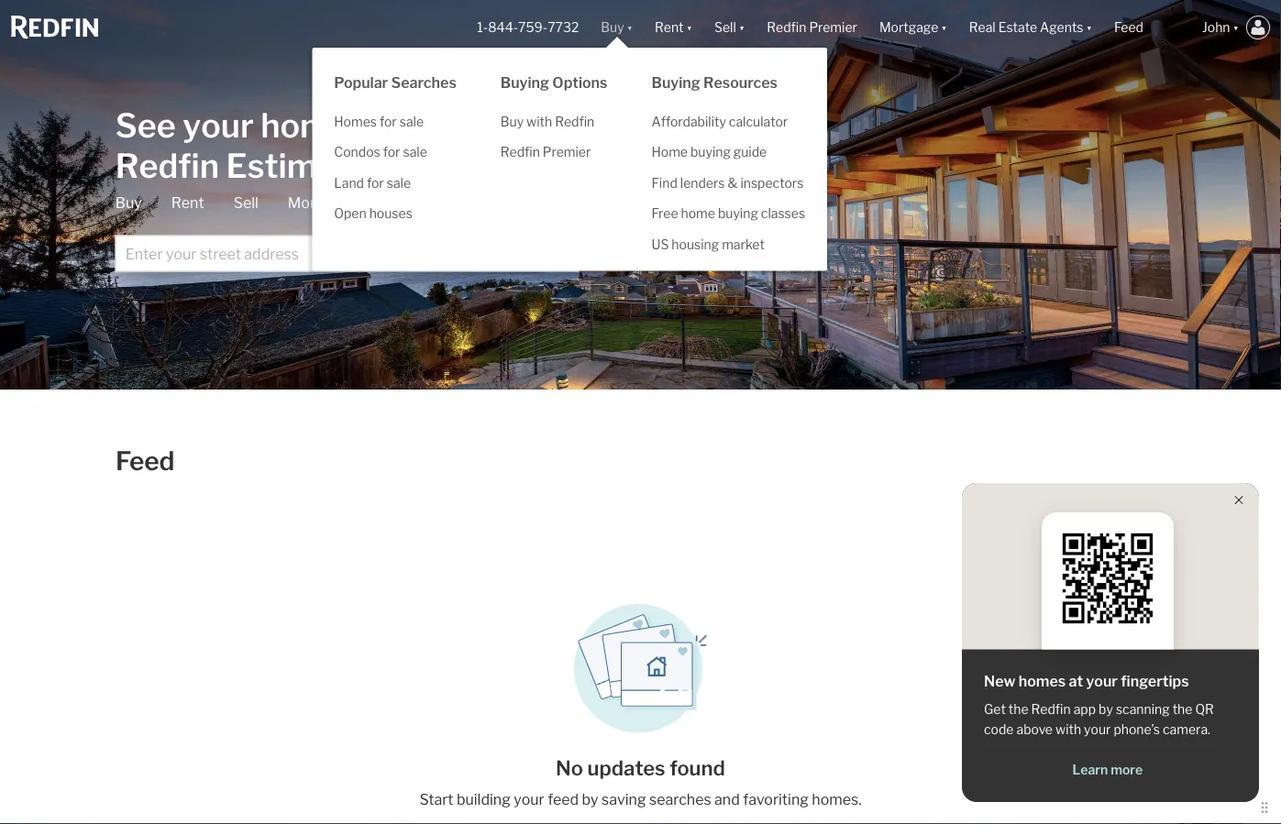 Task type: locate. For each thing, give the bounding box(es) containing it.
the right get at the right bottom
[[1009, 702, 1029, 718]]

1 ▾ from the left
[[627, 20, 633, 35]]

0 horizontal spatial premier
[[543, 145, 591, 160]]

with down app
[[1056, 723, 1082, 738]]

open houses link
[[312, 199, 479, 229]]

redfin premier inside dialog
[[501, 145, 591, 160]]

redfin premier right sell ▾
[[767, 20, 858, 35]]

by inside get the redfin app by scanning the qr code above with your phone's camera.
[[1099, 702, 1114, 718]]

1 horizontal spatial the
[[1173, 702, 1193, 718]]

1 horizontal spatial sell
[[715, 20, 737, 35]]

resources
[[704, 73, 778, 91]]

buy ▾ button
[[601, 0, 633, 55]]

▾ right agents
[[1087, 20, 1093, 35]]

1-844-759-7732 link
[[478, 20, 579, 35]]

▾ for sell ▾
[[739, 20, 745, 35]]

sale down the condos for sale link
[[387, 175, 411, 191]]

2 horizontal spatial buy
[[601, 20, 625, 35]]

estimate right the houses
[[430, 194, 493, 212]]

sell for sell
[[234, 194, 259, 212]]

buying for buying resources
[[652, 73, 701, 91]]

buying for buying options
[[501, 73, 550, 91]]

0 horizontal spatial with
[[527, 114, 553, 129]]

home
[[652, 145, 688, 160], [385, 194, 427, 212]]

feed inside button
[[1115, 20, 1144, 35]]

john ▾
[[1203, 20, 1240, 35]]

lenders
[[681, 175, 725, 191]]

see
[[115, 105, 176, 145]]

4 ▾ from the left
[[942, 20, 948, 35]]

buying up affordability
[[652, 73, 701, 91]]

1 horizontal spatial estimate
[[430, 194, 493, 212]]

by for saving
[[582, 791, 599, 809]]

the
[[1009, 702, 1029, 718], [1173, 702, 1193, 718]]

rent ▾
[[655, 20, 693, 35]]

camera.
[[1164, 723, 1211, 738]]

1 vertical spatial for
[[383, 145, 401, 160]]

1 vertical spatial rent
[[171, 194, 204, 212]]

sell down see your home's redfin estimate
[[234, 194, 259, 212]]

affordability calculator
[[652, 114, 788, 129]]

dialog containing popular
[[312, 37, 828, 271]]

home's
[[261, 105, 373, 145]]

2 buying from the left
[[652, 73, 701, 91]]

rent left sell link
[[171, 194, 204, 212]]

0 horizontal spatial buying
[[501, 73, 550, 91]]

0 vertical spatial mortgage
[[880, 20, 939, 35]]

0 vertical spatial home
[[652, 145, 688, 160]]

premier inside button
[[810, 20, 858, 35]]

free
[[652, 206, 679, 222]]

premier for redfin premier button
[[810, 20, 858, 35]]

6 ▾ from the left
[[1234, 20, 1240, 35]]

buying
[[691, 145, 731, 160], [718, 206, 759, 222]]

your down app
[[1085, 723, 1112, 738]]

1 vertical spatial premier
[[543, 145, 591, 160]]

with inside get the redfin app by scanning the qr code above with your phone's camera.
[[1056, 723, 1082, 738]]

1 vertical spatial sell
[[234, 194, 259, 212]]

1 horizontal spatial buy
[[501, 114, 524, 129]]

2 vertical spatial sale
[[387, 175, 411, 191]]

for for homes
[[380, 114, 397, 129]]

home inside home estimate link
[[385, 194, 427, 212]]

mortgage left real
[[880, 20, 939, 35]]

estimate up mortgage link
[[226, 145, 368, 186]]

learn more link
[[985, 762, 1232, 780]]

0 vertical spatial feed
[[1115, 20, 1144, 35]]

popular searches
[[334, 73, 457, 91]]

redfin premier link
[[479, 137, 630, 168]]

estimate
[[226, 145, 368, 186], [430, 194, 493, 212]]

▾ right john
[[1234, 20, 1240, 35]]

buying up lenders
[[691, 145, 731, 160]]

2 vertical spatial buy
[[115, 194, 142, 212]]

1 vertical spatial by
[[582, 791, 599, 809]]

by right feed
[[582, 791, 599, 809]]

with up redfin premier link
[[527, 114, 553, 129]]

rent inside dropdown button
[[655, 20, 684, 35]]

mortgage ▾ button
[[869, 0, 959, 55]]

0 vertical spatial estimate
[[226, 145, 368, 186]]

buy right 7732
[[601, 20, 625, 35]]

sale
[[400, 114, 424, 129], [403, 145, 427, 160], [387, 175, 411, 191]]

0 vertical spatial premier
[[810, 20, 858, 35]]

sale down homes for sale link
[[403, 145, 427, 160]]

2 the from the left
[[1173, 702, 1193, 718]]

1 vertical spatial redfin premier
[[501, 145, 591, 160]]

0 horizontal spatial redfin premier
[[501, 145, 591, 160]]

1 horizontal spatial premier
[[810, 20, 858, 35]]

tab list containing buy
[[115, 193, 620, 272]]

rent
[[655, 20, 684, 35], [171, 194, 204, 212]]

3 ▾ from the left
[[739, 20, 745, 35]]

1 horizontal spatial mortgage
[[880, 20, 939, 35]]

home for home estimate
[[385, 194, 427, 212]]

sell inside tab list
[[234, 194, 259, 212]]

0 vertical spatial sale
[[400, 114, 424, 129]]

saving
[[602, 791, 647, 809]]

and
[[715, 791, 740, 809]]

home inside 'home buying guide' link
[[652, 145, 688, 160]]

1 vertical spatial home
[[385, 194, 427, 212]]

0 horizontal spatial mortgage
[[288, 194, 356, 212]]

start
[[420, 791, 454, 809]]

mortgage link
[[288, 193, 356, 213]]

1 vertical spatial buy
[[501, 114, 524, 129]]

buying up the market
[[718, 206, 759, 222]]

rent right buy ▾
[[655, 20, 684, 35]]

▾ left real
[[942, 20, 948, 35]]

real estate agents ▾ link
[[970, 0, 1093, 55]]

0 horizontal spatial estimate
[[226, 145, 368, 186]]

classes
[[761, 206, 806, 222]]

0 horizontal spatial buy
[[115, 194, 142, 212]]

0 horizontal spatial rent
[[171, 194, 204, 212]]

Enter your street address search field
[[115, 235, 580, 272]]

2 ▾ from the left
[[687, 20, 693, 35]]

for for condos
[[383, 145, 401, 160]]

redfin inside see your home's redfin estimate
[[115, 145, 219, 186]]

redfin premier down buy with redfin at the top of page
[[501, 145, 591, 160]]

the up camera.
[[1173, 702, 1193, 718]]

buy left rent link
[[115, 194, 142, 212]]

homes
[[1019, 673, 1066, 691]]

mortgage
[[880, 20, 939, 35], [288, 194, 356, 212]]

buy inside dropdown button
[[601, 20, 625, 35]]

premier
[[810, 20, 858, 35], [543, 145, 591, 160]]

for up 'condos for sale' in the left top of the page
[[380, 114, 397, 129]]

buy link
[[115, 193, 142, 213]]

1 vertical spatial mortgage
[[288, 194, 356, 212]]

mortgage inside tab list
[[288, 194, 356, 212]]

free home buying classes
[[652, 206, 806, 222]]

1 the from the left
[[1009, 702, 1029, 718]]

for down homes for sale link
[[383, 145, 401, 160]]

free home buying classes link
[[630, 199, 828, 229]]

0 horizontal spatial by
[[582, 791, 599, 809]]

759-
[[519, 20, 548, 35]]

learn
[[1073, 763, 1109, 779]]

0 vertical spatial redfin premier
[[767, 20, 858, 35]]

buying up buy with redfin at the top of page
[[501, 73, 550, 91]]

0 vertical spatial sell
[[715, 20, 737, 35]]

1 horizontal spatial rent
[[655, 20, 684, 35]]

code
[[985, 723, 1014, 738]]

▾ left sell ▾
[[687, 20, 693, 35]]

get
[[985, 702, 1007, 718]]

1 horizontal spatial home
[[652, 145, 688, 160]]

0 vertical spatial for
[[380, 114, 397, 129]]

market
[[722, 237, 765, 252]]

premier left the mortgage ▾
[[810, 20, 858, 35]]

fingertips
[[1122, 673, 1190, 691]]

redfin inside get the redfin app by scanning the qr code above with your phone's camera.
[[1032, 702, 1072, 718]]

0 vertical spatial buy
[[601, 20, 625, 35]]

1 vertical spatial sale
[[403, 145, 427, 160]]

dialog
[[312, 37, 828, 271]]

searches
[[391, 73, 457, 91]]

0 vertical spatial by
[[1099, 702, 1114, 718]]

us housing market link
[[630, 229, 828, 260]]

home
[[681, 206, 716, 222]]

searches
[[650, 791, 712, 809]]

sale up the condos for sale link
[[400, 114, 424, 129]]

find lenders & inspectors link
[[630, 168, 828, 199]]

for
[[380, 114, 397, 129], [383, 145, 401, 160], [367, 175, 384, 191]]

premier for redfin premier link
[[543, 145, 591, 160]]

redfin inside button
[[767, 20, 807, 35]]

redfin premier
[[767, 20, 858, 35], [501, 145, 591, 160]]

1 horizontal spatial feed
[[1115, 20, 1144, 35]]

housing
[[672, 237, 720, 252]]

feed button
[[1104, 0, 1192, 55]]

homes
[[334, 114, 377, 129]]

▾ left "rent ▾"
[[627, 20, 633, 35]]

sell right "rent ▾"
[[715, 20, 737, 35]]

homes for sale link
[[312, 107, 479, 137]]

2 vertical spatial for
[[367, 175, 384, 191]]

real estate agents ▾ button
[[959, 0, 1104, 55]]

more
[[1111, 763, 1143, 779]]

redfin up rent link
[[115, 145, 219, 186]]

favoriting
[[743, 791, 809, 809]]

tab list
[[115, 193, 620, 272]]

by right app
[[1099, 702, 1114, 718]]

redfin up above
[[1032, 702, 1072, 718]]

for right land
[[367, 175, 384, 191]]

sell ▾ button
[[704, 0, 756, 55]]

0 horizontal spatial feed
[[116, 446, 175, 477]]

your right see
[[183, 105, 254, 145]]

0 vertical spatial rent
[[655, 20, 684, 35]]

sell for sell ▾
[[715, 20, 737, 35]]

0 vertical spatial with
[[527, 114, 553, 129]]

sale for land for sale
[[387, 175, 411, 191]]

redfin right sell ▾
[[767, 20, 807, 35]]

mortgage inside mortgage ▾ dropdown button
[[880, 20, 939, 35]]

1 horizontal spatial by
[[1099, 702, 1114, 718]]

sell inside dropdown button
[[715, 20, 737, 35]]

with
[[527, 114, 553, 129], [1056, 723, 1082, 738]]

1 vertical spatial with
[[1056, 723, 1082, 738]]

at
[[1070, 673, 1084, 691]]

qr
[[1196, 702, 1215, 718]]

your left feed
[[514, 791, 545, 809]]

houses
[[370, 206, 413, 222]]

by
[[1099, 702, 1114, 718], [582, 791, 599, 809]]

1 horizontal spatial buying
[[652, 73, 701, 91]]

0 horizontal spatial home
[[385, 194, 427, 212]]

sale for condos for sale
[[403, 145, 427, 160]]

redfin premier inside button
[[767, 20, 858, 35]]

mortgage down land
[[288, 194, 356, 212]]

inspectors
[[741, 175, 804, 191]]

premier down buy with redfin link
[[543, 145, 591, 160]]

1 buying from the left
[[501, 73, 550, 91]]

▾
[[627, 20, 633, 35], [687, 20, 693, 35], [739, 20, 745, 35], [942, 20, 948, 35], [1087, 20, 1093, 35], [1234, 20, 1240, 35]]

1 horizontal spatial with
[[1056, 723, 1082, 738]]

▾ up resources
[[739, 20, 745, 35]]

your inside see your home's redfin estimate
[[183, 105, 254, 145]]

1 horizontal spatial redfin premier
[[767, 20, 858, 35]]

options
[[553, 73, 608, 91]]

0 horizontal spatial the
[[1009, 702, 1029, 718]]

buy up redfin premier link
[[501, 114, 524, 129]]

buy for buy ▾
[[601, 20, 625, 35]]

0 vertical spatial buying
[[691, 145, 731, 160]]

buy
[[601, 20, 625, 35], [501, 114, 524, 129], [115, 194, 142, 212]]

0 horizontal spatial sell
[[234, 194, 259, 212]]



Task type: vqa. For each thing, say whether or not it's contained in the screenshot.
Searches
yes



Task type: describe. For each thing, give the bounding box(es) containing it.
john
[[1203, 20, 1231, 35]]

1-844-759-7732
[[478, 20, 579, 35]]

scanning
[[1117, 702, 1171, 718]]

rent for rent ▾
[[655, 20, 684, 35]]

condos for sale link
[[312, 137, 479, 168]]

see your home's redfin estimate
[[115, 105, 373, 186]]

redfin down buy with redfin at the top of page
[[501, 145, 540, 160]]

your right at
[[1087, 673, 1119, 691]]

get the redfin app by scanning the qr code above with your phone's camera.
[[985, 702, 1215, 738]]

mortgage ▾ button
[[880, 0, 948, 55]]

buy with redfin link
[[479, 107, 630, 137]]

buying options
[[501, 73, 608, 91]]

start building your feed by saving searches and favoriting homes.
[[420, 791, 862, 809]]

mortgage ▾
[[880, 20, 948, 35]]

sell ▾ button
[[715, 0, 745, 55]]

sale for homes for sale
[[400, 114, 424, 129]]

calculator
[[729, 114, 788, 129]]

homes for sale
[[334, 114, 424, 129]]

us
[[652, 237, 669, 252]]

844-
[[488, 20, 519, 35]]

estate
[[999, 20, 1038, 35]]

us housing market
[[652, 237, 765, 252]]

5 ▾ from the left
[[1087, 20, 1093, 35]]

buy for buy with redfin
[[501, 114, 524, 129]]

mortgage for mortgage ▾
[[880, 20, 939, 35]]

homes.
[[812, 791, 862, 809]]

phone's
[[1114, 723, 1161, 738]]

1-
[[478, 20, 488, 35]]

app
[[1074, 702, 1097, 718]]

home for home buying guide
[[652, 145, 688, 160]]

1 vertical spatial estimate
[[430, 194, 493, 212]]

no updates found
[[556, 756, 726, 781]]

buy ▾
[[601, 20, 633, 35]]

no
[[556, 756, 584, 781]]

▾ for john ▾
[[1234, 20, 1240, 35]]

condos
[[334, 145, 381, 160]]

real
[[970, 20, 996, 35]]

found
[[670, 756, 726, 781]]

updates
[[588, 756, 666, 781]]

land
[[334, 175, 364, 191]]

land for sale link
[[312, 168, 479, 199]]

find
[[652, 175, 678, 191]]

buy with redfin
[[501, 114, 595, 129]]

redfin premier button
[[756, 0, 869, 55]]

1 vertical spatial feed
[[116, 446, 175, 477]]

find lenders & inspectors
[[652, 175, 804, 191]]

estimate inside see your home's redfin estimate
[[226, 145, 368, 186]]

app install qr code image
[[1057, 528, 1160, 630]]

above
[[1017, 723, 1053, 738]]

buy for buy
[[115, 194, 142, 212]]

▾ for mortgage ▾
[[942, 20, 948, 35]]

rent ▾ button
[[655, 0, 693, 55]]

agents
[[1041, 20, 1084, 35]]

affordability calculator link
[[630, 107, 828, 137]]

for for land
[[367, 175, 384, 191]]

redfin premier for redfin premier link
[[501, 145, 591, 160]]

rent ▾ button
[[644, 0, 704, 55]]

open
[[334, 206, 367, 222]]

▾ for rent ▾
[[687, 20, 693, 35]]

▾ for buy ▾
[[627, 20, 633, 35]]

sell ▾
[[715, 20, 745, 35]]

affordability
[[652, 114, 727, 129]]

rent for rent
[[171, 194, 204, 212]]

mortgage for mortgage
[[288, 194, 356, 212]]

sell link
[[234, 193, 259, 213]]

by for scanning
[[1099, 702, 1114, 718]]

learn more
[[1073, 763, 1143, 779]]

new
[[985, 673, 1016, 691]]

1 vertical spatial buying
[[718, 206, 759, 222]]

feed
[[548, 791, 579, 809]]

redfin up redfin premier link
[[555, 114, 595, 129]]

home buying guide
[[652, 145, 767, 160]]

home estimate link
[[385, 193, 493, 221]]

rent link
[[171, 193, 204, 213]]

home estimate
[[385, 194, 493, 212]]

your inside get the redfin app by scanning the qr code above with your phone's camera.
[[1085, 723, 1112, 738]]

real estate agents ▾
[[970, 20, 1093, 35]]

home buying guide link
[[630, 137, 828, 168]]

redfin premier for redfin premier button
[[767, 20, 858, 35]]

open houses
[[334, 206, 413, 222]]

new homes at your fingertips
[[985, 673, 1190, 691]]

condos for sale
[[334, 145, 427, 160]]

buying resources
[[652, 73, 778, 91]]

&
[[728, 175, 738, 191]]



